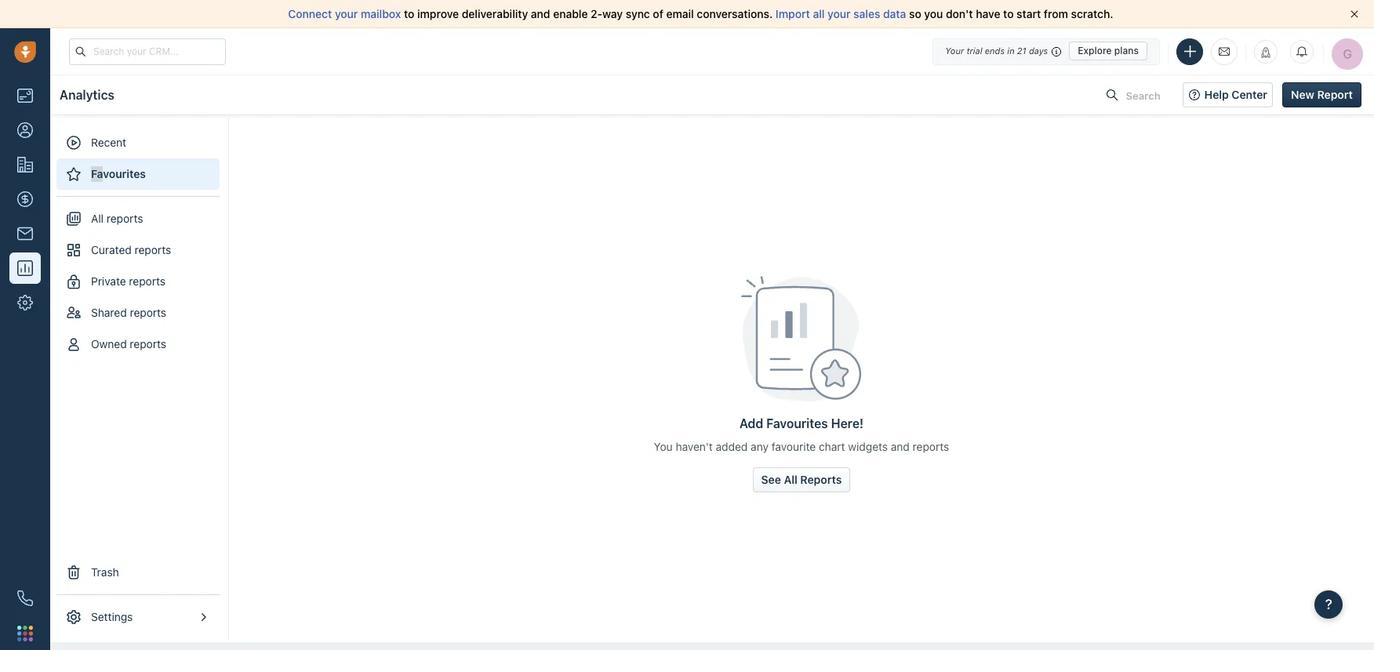 Task type: vqa. For each thing, say whether or not it's contained in the screenshot.
mailbox
yes



Task type: locate. For each thing, give the bounding box(es) containing it.
ends
[[985, 46, 1005, 56]]

Search your CRM... text field
[[69, 38, 226, 65]]

import all your sales data link
[[776, 7, 909, 20]]

1 horizontal spatial your
[[828, 7, 851, 20]]

import
[[776, 7, 810, 20]]

connect your mailbox to improve deliverability and enable 2-way sync of email conversations. import all your sales data so you don't have to start from scratch.
[[288, 7, 1114, 20]]

explore plans link
[[1070, 42, 1148, 60]]

your
[[335, 7, 358, 20], [828, 7, 851, 20]]

connect
[[288, 7, 332, 20]]

don't
[[946, 7, 974, 20]]

to left start on the right of page
[[1004, 7, 1014, 20]]

start
[[1017, 7, 1041, 20]]

your left mailbox
[[335, 7, 358, 20]]

scratch.
[[1072, 7, 1114, 20]]

connect your mailbox link
[[288, 7, 404, 20]]

phone image
[[17, 591, 33, 607]]

so
[[909, 7, 922, 20]]

improve
[[417, 7, 459, 20]]

send email image
[[1219, 45, 1230, 58]]

your right all
[[828, 7, 851, 20]]

2 to from the left
[[1004, 7, 1014, 20]]

to
[[404, 7, 415, 20], [1004, 7, 1014, 20]]

2 your from the left
[[828, 7, 851, 20]]

your trial ends in 21 days
[[946, 46, 1048, 56]]

0 horizontal spatial your
[[335, 7, 358, 20]]

trial
[[967, 46, 983, 56]]

1 your from the left
[[335, 7, 358, 20]]

0 horizontal spatial to
[[404, 7, 415, 20]]

explore plans
[[1078, 45, 1139, 56]]

to right mailbox
[[404, 7, 415, 20]]

1 horizontal spatial to
[[1004, 7, 1014, 20]]

plans
[[1115, 45, 1139, 56]]

and
[[531, 7, 551, 20]]



Task type: describe. For each thing, give the bounding box(es) containing it.
days
[[1029, 46, 1048, 56]]

all
[[813, 7, 825, 20]]

enable
[[553, 7, 588, 20]]

mailbox
[[361, 7, 401, 20]]

1 to from the left
[[404, 7, 415, 20]]

conversations.
[[697, 7, 773, 20]]

from
[[1044, 7, 1069, 20]]

you
[[925, 7, 943, 20]]

way
[[603, 7, 623, 20]]

what's new image
[[1261, 47, 1272, 58]]

of
[[653, 7, 664, 20]]

deliverability
[[462, 7, 528, 20]]

data
[[884, 7, 907, 20]]

2-
[[591, 7, 603, 20]]

have
[[976, 7, 1001, 20]]

sync
[[626, 7, 650, 20]]

close image
[[1351, 10, 1359, 18]]

sales
[[854, 7, 881, 20]]

21
[[1018, 46, 1027, 56]]

explore
[[1078, 45, 1112, 56]]

email
[[667, 7, 694, 20]]

your
[[946, 46, 965, 56]]

in
[[1008, 46, 1015, 56]]

freshworks switcher image
[[17, 626, 33, 642]]

phone element
[[9, 583, 41, 614]]



